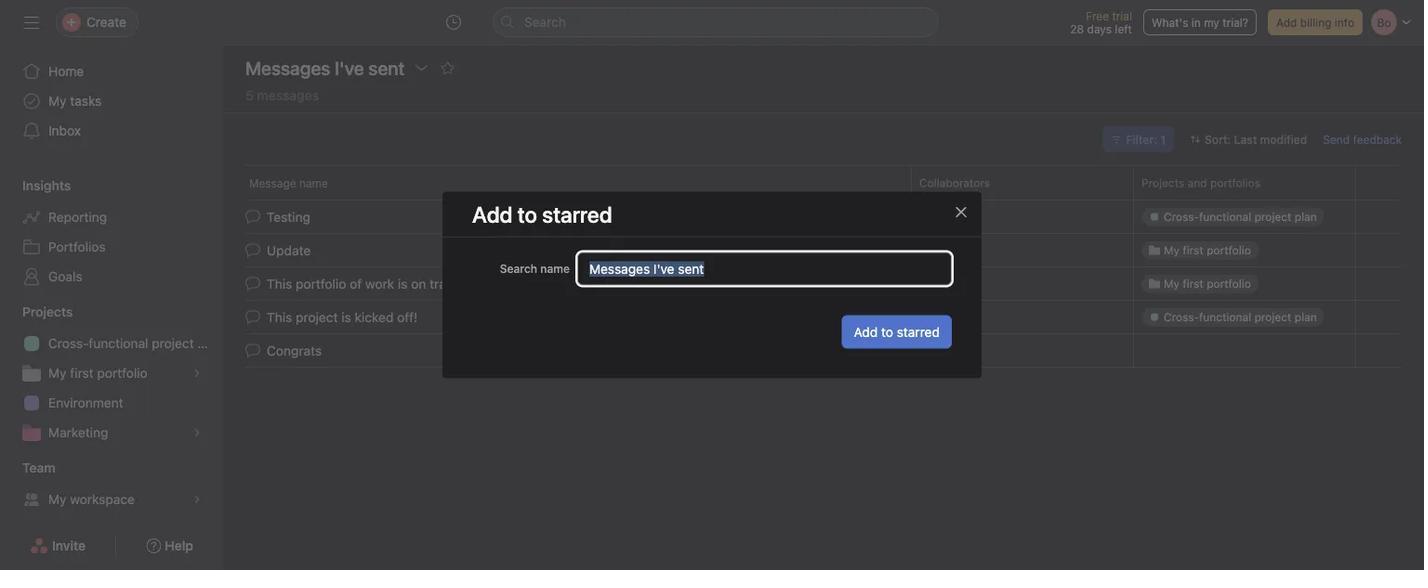 Task type: locate. For each thing, give the bounding box(es) containing it.
search button
[[493, 7, 939, 37]]

0 horizontal spatial to
[[518, 201, 537, 227]]

insights
[[22, 178, 71, 193]]

projects left and
[[1141, 177, 1184, 190]]

team button
[[0, 459, 55, 478]]

conversation name for congrats cell
[[223, 334, 911, 368]]

1 this from the top
[[267, 276, 292, 292]]

project
[[296, 310, 338, 325], [152, 336, 194, 351]]

this for this portfolio of work is on track!
[[267, 276, 292, 292]]

my left tasks
[[48, 93, 66, 109]]

projects element
[[0, 296, 223, 452]]

0 vertical spatial portfolio
[[296, 276, 346, 292]]

what's in my trial? button
[[1143, 9, 1257, 35]]

0 vertical spatial project
[[296, 310, 338, 325]]

0 horizontal spatial projects
[[22, 304, 73, 320]]

0 horizontal spatial name
[[299, 177, 328, 190]]

add to starred image
[[440, 60, 455, 75]]

free trial 28 days left
[[1070, 9, 1132, 35]]

1 horizontal spatial is
[[398, 276, 408, 292]]

0 vertical spatial to
[[518, 201, 537, 227]]

portfolio left of
[[296, 276, 346, 292]]

workspace
[[70, 492, 135, 508]]

reporting
[[48, 210, 107, 225]]

free
[[1086, 9, 1109, 22]]

portfolios link
[[11, 232, 212, 262]]

projects inside dropdown button
[[22, 304, 73, 320]]

None text field
[[577, 252, 952, 286]]

my
[[48, 93, 66, 109], [48, 366, 66, 381], [48, 492, 66, 508]]

messages i've sent
[[245, 57, 405, 79]]

is left kicked
[[341, 310, 351, 325]]

filter: 1 button
[[1103, 126, 1174, 152]]

starred
[[542, 201, 612, 227], [897, 324, 940, 340]]

this down update
[[267, 276, 292, 292]]

0 vertical spatial is
[[398, 276, 408, 292]]

row
[[223, 165, 1424, 200], [245, 199, 1402, 201]]

1 horizontal spatial to
[[881, 324, 893, 340]]

hide sidebar image
[[24, 15, 39, 30]]

add
[[1276, 16, 1297, 29], [472, 201, 513, 227], [854, 324, 878, 340]]

tree grid
[[223, 198, 1424, 369]]

update row
[[223, 232, 1424, 269]]

portfolio
[[296, 276, 346, 292], [97, 366, 148, 381]]

1 vertical spatial add to starred
[[854, 324, 940, 340]]

to inside "add to starred" button
[[881, 324, 893, 340]]

environment link
[[11, 389, 212, 418]]

1 vertical spatial my
[[48, 366, 66, 381]]

1 vertical spatial projects
[[22, 304, 73, 320]]

this project is kicked off!
[[267, 310, 418, 325]]

add down this portfolio of work is on track! row
[[854, 324, 878, 340]]

1 vertical spatial is
[[341, 310, 351, 325]]

this for this project is kicked off!
[[267, 310, 292, 325]]

portfolio inside my first portfolio link
[[97, 366, 148, 381]]

invite
[[52, 539, 86, 554]]

1 vertical spatial this
[[267, 310, 292, 325]]

marketing link
[[11, 418, 212, 448]]

portfolios
[[1210, 177, 1260, 190]]

projects and portfolios
[[1141, 177, 1260, 190]]

1 horizontal spatial project
[[296, 310, 338, 325]]

1 horizontal spatial portfolio
[[296, 276, 346, 292]]

2 my from the top
[[48, 366, 66, 381]]

home link
[[11, 57, 212, 86]]

send feedback
[[1323, 133, 1402, 146]]

add to starred down this portfolio of work is on track! row
[[854, 324, 940, 340]]

and
[[1188, 177, 1207, 190]]

this portfolio of work is on track!
[[267, 276, 464, 292]]

my inside "link"
[[48, 93, 66, 109]]

my left first
[[48, 366, 66, 381]]

name for message name
[[299, 177, 328, 190]]

search
[[524, 14, 566, 30], [500, 263, 537, 276]]

is
[[398, 276, 408, 292], [341, 310, 351, 325]]

goals link
[[11, 262, 212, 292]]

name
[[299, 177, 328, 190], [540, 263, 570, 276]]

1 horizontal spatial starred
[[897, 324, 940, 340]]

functional
[[89, 336, 148, 351]]

1 vertical spatial name
[[540, 263, 570, 276]]

1 horizontal spatial add to starred
[[854, 324, 940, 340]]

project up congrats
[[296, 310, 338, 325]]

1 vertical spatial portfolio
[[97, 366, 148, 381]]

of
[[350, 276, 362, 292]]

add left the billing
[[1276, 16, 1297, 29]]

filter: 1
[[1126, 133, 1166, 146]]

1 horizontal spatial projects
[[1141, 177, 1184, 190]]

my inside teams element
[[48, 492, 66, 508]]

0 horizontal spatial is
[[341, 310, 351, 325]]

1 vertical spatial to
[[881, 324, 893, 340]]

project left "plan"
[[152, 336, 194, 351]]

on
[[411, 276, 426, 292]]

0 horizontal spatial add to starred
[[472, 201, 612, 227]]

projects for projects
[[22, 304, 73, 320]]

name right the message at the top of the page
[[299, 177, 328, 190]]

add to starred up conversation name for update "cell"
[[472, 201, 612, 227]]

0 vertical spatial my
[[48, 93, 66, 109]]

to down this portfolio of work is on track! row
[[881, 324, 893, 340]]

0 vertical spatial projects
[[1141, 177, 1184, 190]]

0 vertical spatial starred
[[542, 201, 612, 227]]

name inside row
[[299, 177, 328, 190]]

inbox
[[48, 123, 81, 138]]

project inside cell
[[296, 310, 338, 325]]

3 my from the top
[[48, 492, 66, 508]]

collaborators
[[919, 177, 990, 190]]

projects for projects and portfolios
[[1141, 177, 1184, 190]]

is left on
[[398, 276, 408, 292]]

starred inside button
[[897, 324, 940, 340]]

global element
[[0, 46, 223, 157]]

0 vertical spatial add
[[1276, 16, 1297, 29]]

add billing info
[[1276, 16, 1354, 29]]

my inside projects element
[[48, 366, 66, 381]]

this up congrats
[[267, 310, 292, 325]]

1 horizontal spatial name
[[540, 263, 570, 276]]

this inside 'cell'
[[267, 276, 292, 292]]

0 horizontal spatial add
[[472, 201, 513, 227]]

0 vertical spatial search
[[524, 14, 566, 30]]

invite button
[[18, 530, 98, 563]]

my for my tasks
[[48, 93, 66, 109]]

portfolio down cross-functional project plan link
[[97, 366, 148, 381]]

to
[[518, 201, 537, 227], [881, 324, 893, 340]]

1 my from the top
[[48, 93, 66, 109]]

environment
[[48, 396, 123, 411]]

1 horizontal spatial add
[[854, 324, 878, 340]]

2 vertical spatial my
[[48, 492, 66, 508]]

messages
[[257, 88, 319, 103]]

0 vertical spatial name
[[299, 177, 328, 190]]

0 vertical spatial this
[[267, 276, 292, 292]]

1 vertical spatial search
[[500, 263, 537, 276]]

this
[[267, 276, 292, 292], [267, 310, 292, 325]]

this inside cell
[[267, 310, 292, 325]]

2 vertical spatial add
[[854, 324, 878, 340]]

add to starred
[[472, 201, 612, 227], [854, 324, 940, 340]]

0 vertical spatial add to starred
[[472, 201, 612, 227]]

projects
[[1141, 177, 1184, 190], [22, 304, 73, 320]]

insights button
[[0, 177, 71, 195]]

plan
[[197, 336, 223, 351]]

add to starred button
[[842, 316, 952, 349]]

2 this from the top
[[267, 310, 292, 325]]

this project is kicked off! row
[[223, 299, 1424, 336]]

1 vertical spatial starred
[[897, 324, 940, 340]]

0 horizontal spatial portfolio
[[97, 366, 148, 381]]

work
[[365, 276, 394, 292]]

to up conversation name for update "cell"
[[518, 201, 537, 227]]

what's in my trial?
[[1152, 16, 1248, 29]]

name up conversation name for this project is kicked off! cell
[[540, 263, 570, 276]]

close image
[[954, 205, 969, 220]]

add up search name
[[472, 201, 513, 227]]

testing row
[[223, 198, 1424, 236]]

my tasks link
[[11, 86, 212, 116]]

add billing info button
[[1268, 9, 1363, 35]]

search inside button
[[524, 14, 566, 30]]

conversation name for update cell
[[223, 233, 911, 268]]

left
[[1115, 22, 1132, 35]]

my down the team
[[48, 492, 66, 508]]

teams element
[[0, 452, 223, 519]]

search list box
[[493, 7, 939, 37]]

tasks
[[70, 93, 102, 109]]

off!
[[397, 310, 418, 325]]

projects up cross-
[[22, 304, 73, 320]]

filter:
[[1126, 133, 1157, 146]]

0 horizontal spatial project
[[152, 336, 194, 351]]



Task type: vqa. For each thing, say whether or not it's contained in the screenshot.
Add or remove collaborators image
no



Task type: describe. For each thing, give the bounding box(es) containing it.
trial?
[[1223, 16, 1248, 29]]

messages
[[245, 57, 330, 79]]

tree grid containing testing
[[223, 198, 1424, 369]]

reporting link
[[11, 203, 212, 232]]

search for search
[[524, 14, 566, 30]]

i've sent
[[335, 57, 405, 79]]

days
[[1087, 22, 1112, 35]]

kicked
[[355, 310, 394, 325]]

billing
[[1300, 16, 1332, 29]]

my first portfolio link
[[11, 359, 212, 389]]

testing
[[267, 209, 310, 225]]

is inside 'cell'
[[398, 276, 408, 292]]

portfolio inside conversation name for this portfolio of work is on track! 'cell'
[[296, 276, 346, 292]]

update
[[267, 243, 311, 258]]

cross-functional project plan
[[48, 336, 223, 351]]

add to starred inside button
[[854, 324, 940, 340]]

goals
[[48, 269, 82, 284]]

marketing
[[48, 425, 108, 441]]

my for my first portfolio
[[48, 366, 66, 381]]

inbox link
[[11, 116, 212, 146]]

first
[[70, 366, 94, 381]]

0 horizontal spatial starred
[[542, 201, 612, 227]]

cross-
[[48, 336, 89, 351]]

my
[[1204, 16, 1219, 29]]

conversation name for this portfolio of work is on track! cell
[[223, 267, 911, 301]]

5
[[245, 88, 254, 103]]

1 vertical spatial add
[[472, 201, 513, 227]]

projects button
[[0, 303, 73, 322]]

my workspace
[[48, 492, 135, 508]]

this portfolio of work is on track! row
[[223, 265, 1424, 303]]

28
[[1070, 22, 1084, 35]]

row containing message name
[[223, 165, 1424, 200]]

what's
[[1152, 16, 1188, 29]]

my workspace link
[[11, 485, 212, 515]]

track!
[[430, 276, 464, 292]]

trial
[[1112, 9, 1132, 22]]

send
[[1323, 133, 1350, 146]]

info
[[1335, 16, 1354, 29]]

is inside cell
[[341, 310, 351, 325]]

team
[[22, 461, 55, 476]]

send feedback link
[[1323, 131, 1402, 148]]

cross-functional project plan link
[[11, 329, 223, 359]]

2 horizontal spatial add
[[1276, 16, 1297, 29]]

5 messages button
[[245, 88, 319, 112]]

congrats
[[267, 343, 322, 359]]

search name
[[500, 263, 570, 276]]

conversation name for testing cell
[[223, 200, 911, 234]]

message
[[249, 177, 296, 190]]

name for search name
[[540, 263, 570, 276]]

my first portfolio
[[48, 366, 148, 381]]

congrats row
[[223, 332, 1424, 369]]

conversation name for this project is kicked off! cell
[[223, 300, 911, 335]]

message name
[[249, 177, 328, 190]]

my tasks
[[48, 93, 102, 109]]

feedback
[[1353, 133, 1402, 146]]

in
[[1191, 16, 1201, 29]]

my for my workspace
[[48, 492, 66, 508]]

1 vertical spatial project
[[152, 336, 194, 351]]

5 messages
[[245, 88, 319, 103]]

home
[[48, 64, 84, 79]]

1
[[1160, 133, 1166, 146]]

portfolios
[[48, 239, 106, 255]]

search for search name
[[500, 263, 537, 276]]

insights element
[[0, 169, 223, 296]]



